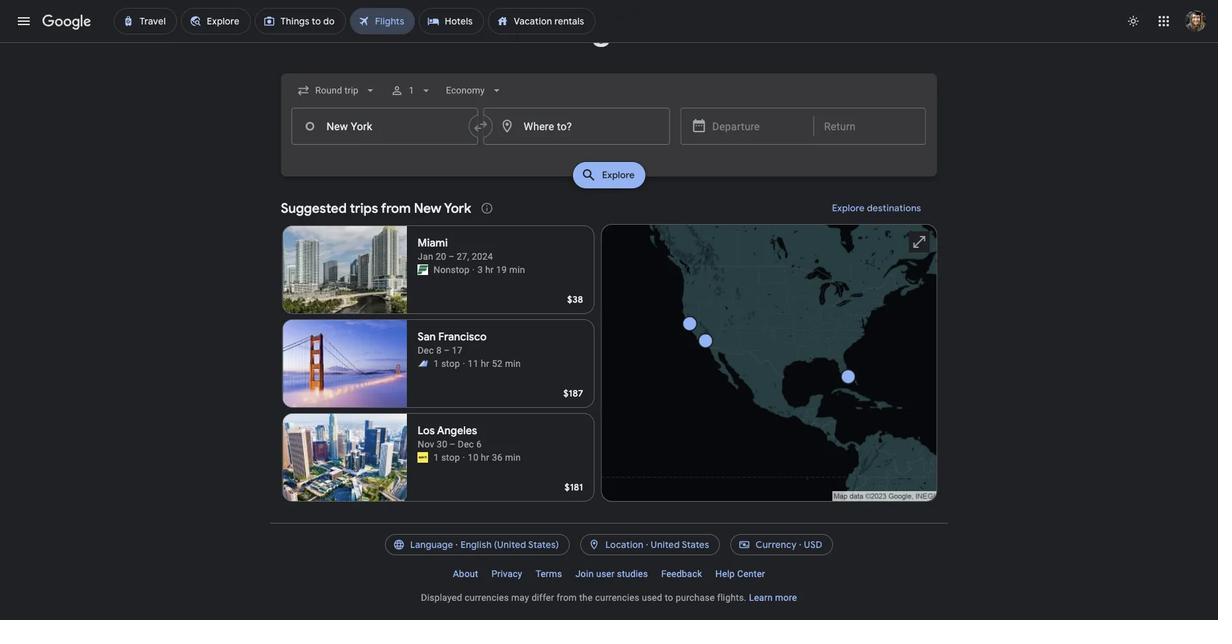 Task type: describe. For each thing, give the bounding box(es) containing it.
purchase
[[676, 593, 715, 604]]

Return text field
[[824, 109, 916, 144]]

stop for angeles
[[441, 452, 460, 463]]

187 US dollars text field
[[563, 388, 583, 400]]

user
[[596, 569, 615, 580]]

francisco
[[438, 331, 487, 344]]

san francisco dec 8 – 17
[[418, 331, 487, 356]]

center
[[737, 569, 765, 580]]

about link
[[446, 564, 485, 585]]

3
[[478, 264, 483, 275]]

terms link
[[529, 564, 569, 585]]

Where to? text field
[[483, 108, 670, 145]]

help center
[[715, 569, 765, 580]]

19
[[496, 264, 507, 275]]

about
[[453, 569, 478, 580]]

privacy
[[492, 569, 522, 580]]

the
[[579, 593, 593, 604]]

trips
[[350, 200, 378, 217]]

1 stop for francisco
[[434, 358, 460, 369]]

Flight search field
[[270, 73, 948, 193]]

united
[[651, 539, 680, 551]]

$38
[[567, 294, 583, 306]]

(united
[[494, 539, 526, 551]]

to?
[[557, 120, 572, 133]]

english (united states)
[[461, 539, 559, 551]]

help center link
[[709, 564, 772, 585]]

6
[[476, 439, 482, 450]]

min for san francisco
[[505, 358, 521, 369]]

3 hr 19 min
[[478, 264, 525, 275]]

flights.
[[717, 593, 747, 604]]

Departure text field
[[712, 109, 804, 144]]

more
[[775, 593, 797, 604]]

nov
[[418, 439, 434, 450]]

learn
[[749, 593, 773, 604]]

main menu image
[[16, 13, 32, 29]]

suggested trips from new york region
[[281, 193, 937, 508]]

suggested
[[281, 200, 347, 217]]

explore destinations
[[832, 202, 921, 214]]

10
[[468, 452, 479, 463]]

38 US dollars text field
[[567, 294, 583, 306]]

stop for francisco
[[441, 358, 460, 369]]

displayed
[[421, 593, 462, 604]]

8 – 17
[[436, 345, 463, 356]]

hr for miami
[[485, 264, 494, 275]]

2 currencies from the left
[[595, 593, 639, 604]]

hr for san francisco
[[481, 358, 490, 369]]

min for los angeles
[[505, 452, 521, 463]]

join user studies
[[576, 569, 648, 580]]

nonstop
[[434, 264, 470, 275]]

where
[[524, 120, 554, 133]]

181 US dollars text field
[[565, 482, 583, 494]]

used
[[642, 593, 662, 604]]

where to?
[[524, 120, 572, 133]]



Task type: locate. For each thing, give the bounding box(es) containing it.
$187
[[563, 388, 583, 400]]

destinations
[[867, 202, 921, 214]]

currencies
[[465, 593, 509, 604], [595, 593, 639, 604]]

from inside suggested trips from new york region
[[381, 200, 411, 217]]

stop down 8 – 17
[[441, 358, 460, 369]]

1 stop down 30 – dec
[[434, 452, 460, 463]]

states)
[[528, 539, 559, 551]]

1 vertical spatial explore
[[832, 202, 865, 214]]

30 – dec
[[437, 439, 474, 450]]

explore left destinations at right top
[[832, 202, 865, 214]]

1 inside popup button
[[409, 85, 414, 96]]

2024
[[472, 251, 493, 262]]

may
[[511, 593, 529, 604]]

2 stop from the top
[[441, 452, 460, 463]]

change appearance image
[[1118, 5, 1149, 37]]

explore inside flight search field
[[602, 169, 635, 181]]

1 vertical spatial 1 stop
[[434, 452, 460, 463]]

0 vertical spatial stop
[[441, 358, 460, 369]]

0 vertical spatial 1
[[409, 85, 414, 96]]

studies
[[617, 569, 648, 580]]

1 1 stop from the top
[[434, 358, 460, 369]]

52
[[492, 358, 503, 369]]

suggested trips from new york
[[281, 200, 471, 217]]

jan
[[418, 251, 433, 262]]

united states
[[651, 539, 709, 551]]

0 horizontal spatial  image
[[463, 357, 465, 371]]

miami jan 20 – 27, 2024
[[418, 237, 493, 262]]

miami
[[418, 237, 448, 250]]

from left the new
[[381, 200, 411, 217]]

hr
[[485, 264, 494, 275], [481, 358, 490, 369], [481, 452, 490, 463]]

1 vertical spatial from
[[557, 593, 577, 604]]

1 for san
[[434, 358, 439, 369]]

currencies down join user studies link
[[595, 593, 639, 604]]

explore button
[[573, 162, 645, 189]]

from
[[381, 200, 411, 217], [557, 593, 577, 604]]

 image left 3
[[472, 263, 475, 277]]

min right "19"
[[509, 264, 525, 275]]

differ
[[532, 593, 554, 604]]

dec
[[418, 345, 434, 356]]

min right 52
[[505, 358, 521, 369]]

 image for san francisco
[[463, 357, 465, 371]]

2 vertical spatial min
[[505, 452, 521, 463]]

1 stop
[[434, 358, 460, 369], [434, 452, 460, 463]]

san
[[418, 331, 436, 344]]

help
[[715, 569, 735, 580]]

None field
[[292, 79, 382, 103], [441, 79, 509, 103], [292, 79, 382, 103], [441, 79, 509, 103]]

language
[[410, 539, 453, 551]]

currency
[[756, 539, 797, 551]]

flights
[[555, 2, 663, 49]]

 image
[[463, 451, 465, 465]]

1 button
[[385, 75, 438, 107]]

states
[[682, 539, 709, 551]]

20 – 27,
[[436, 251, 469, 262]]

min for miami
[[509, 264, 525, 275]]

to
[[665, 593, 673, 604]]

0 horizontal spatial from
[[381, 200, 411, 217]]

hr right the '11'
[[481, 358, 490, 369]]

hr right 3
[[485, 264, 494, 275]]

frontier image
[[418, 265, 428, 275]]

1 horizontal spatial from
[[557, 593, 577, 604]]

york
[[444, 200, 471, 217]]

los
[[418, 425, 435, 438]]

displayed currencies may differ from the currencies used to purchase flights. learn more
[[421, 593, 797, 604]]

terms
[[536, 569, 562, 580]]

frontier and spirit image
[[418, 359, 428, 369]]

explore
[[602, 169, 635, 181], [832, 202, 865, 214]]

0 vertical spatial explore
[[602, 169, 635, 181]]

stop down 30 – dec
[[441, 452, 460, 463]]

1 horizontal spatial explore
[[832, 202, 865, 214]]

11
[[468, 358, 479, 369]]

1 vertical spatial stop
[[441, 452, 460, 463]]

privacy link
[[485, 564, 529, 585]]

 image
[[472, 263, 475, 277], [463, 357, 465, 371]]

location
[[605, 539, 644, 551]]

feedback link
[[655, 564, 709, 585]]

1 stop from the top
[[441, 358, 460, 369]]

from left the
[[557, 593, 577, 604]]

hr right the 10
[[481, 452, 490, 463]]

none text field inside flight search field
[[292, 108, 478, 145]]

0 horizontal spatial explore
[[602, 169, 635, 181]]

1 vertical spatial 1
[[434, 358, 439, 369]]

1 stop down 8 – 17
[[434, 358, 460, 369]]

min
[[509, 264, 525, 275], [505, 358, 521, 369], [505, 452, 521, 463]]

explore for explore destinations
[[832, 202, 865, 214]]

2 vertical spatial 1
[[434, 452, 439, 463]]

explore for explore
[[602, 169, 635, 181]]

explore inside suggested trips from new york region
[[832, 202, 865, 214]]

usd
[[804, 539, 823, 551]]

2 vertical spatial hr
[[481, 452, 490, 463]]

learn more link
[[749, 593, 797, 604]]

1 vertical spatial min
[[505, 358, 521, 369]]

1 vertical spatial  image
[[463, 357, 465, 371]]

2 1 stop from the top
[[434, 452, 460, 463]]

1 vertical spatial hr
[[481, 358, 490, 369]]

spirit image
[[418, 453, 428, 463]]

los angeles nov 30 – dec 6
[[418, 425, 482, 450]]

11 hr 52 min
[[468, 358, 521, 369]]

0 vertical spatial 1 stop
[[434, 358, 460, 369]]

0 vertical spatial from
[[381, 200, 411, 217]]

explore destinations button
[[816, 193, 937, 224]]

1 horizontal spatial  image
[[472, 263, 475, 277]]

angeles
[[437, 425, 477, 438]]

hr for los angeles
[[481, 452, 490, 463]]

min right 36
[[505, 452, 521, 463]]

1 stop for angeles
[[434, 452, 460, 463]]

 image for miami
[[472, 263, 475, 277]]

$181
[[565, 482, 583, 494]]

currencies down privacy link
[[465, 593, 509, 604]]

 image left the '11'
[[463, 357, 465, 371]]

join
[[576, 569, 594, 580]]

36
[[492, 452, 503, 463]]

0 horizontal spatial currencies
[[465, 593, 509, 604]]

feedback
[[661, 569, 702, 580]]

10 hr 36 min
[[468, 452, 521, 463]]

1
[[409, 85, 414, 96], [434, 358, 439, 369], [434, 452, 439, 463]]

0 vertical spatial min
[[509, 264, 525, 275]]

0 vertical spatial  image
[[472, 263, 475, 277]]

0 vertical spatial hr
[[485, 264, 494, 275]]

join user studies link
[[569, 564, 655, 585]]

stop
[[441, 358, 460, 369], [441, 452, 460, 463]]

explore down where to? text field
[[602, 169, 635, 181]]

1 for los
[[434, 452, 439, 463]]

english
[[461, 539, 492, 551]]

None text field
[[292, 108, 478, 145]]

1 horizontal spatial currencies
[[595, 593, 639, 604]]

new
[[414, 200, 442, 217]]

1 currencies from the left
[[465, 593, 509, 604]]



Task type: vqa. For each thing, say whether or not it's contained in the screenshot.


